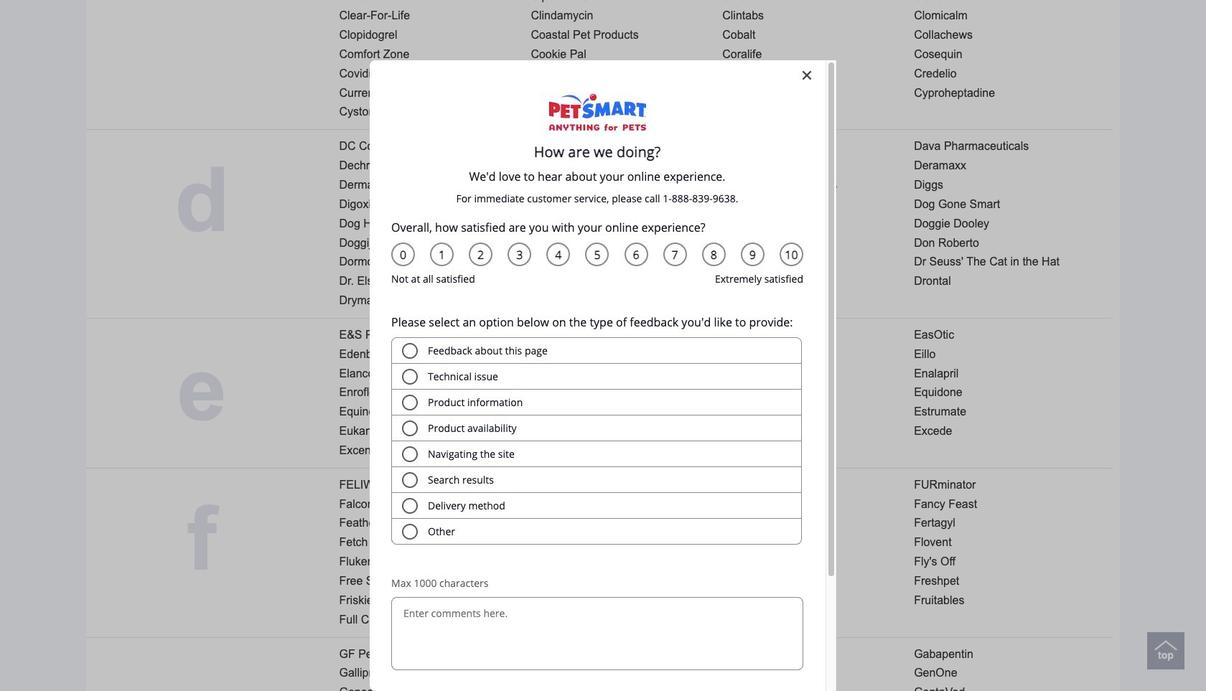 Task type: vqa. For each thing, say whether or not it's contained in the screenshot.
SUBMIT
no



Task type: describe. For each thing, give the bounding box(es) containing it.
back to top image
[[1154, 635, 1177, 658]]



